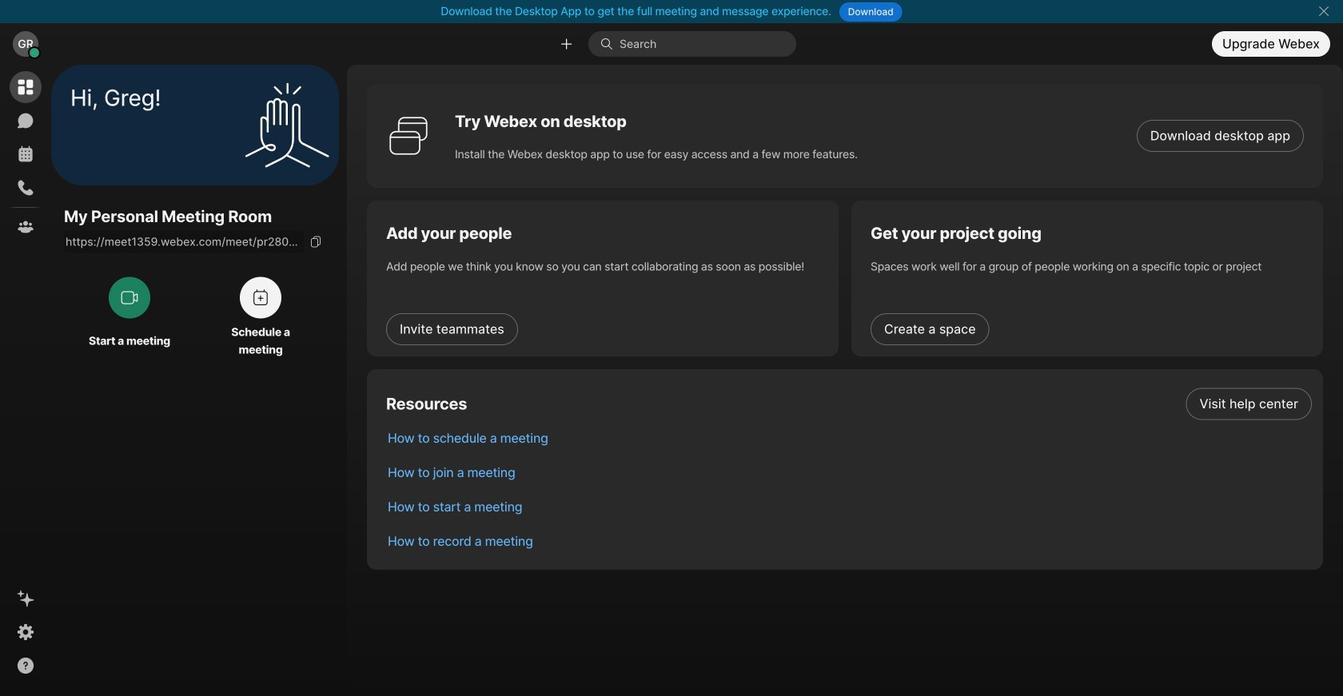 Task type: vqa. For each thing, say whether or not it's contained in the screenshot.
3rd list item from the bottom of the page
yes



Task type: describe. For each thing, give the bounding box(es) containing it.
0 horizontal spatial wrapper image
[[29, 47, 40, 59]]

two hands high fiving image
[[239, 77, 335, 173]]

5 list item from the top
[[375, 524, 1323, 559]]

3 list item from the top
[[375, 456, 1323, 490]]

start a meeting image
[[120, 288, 139, 307]]

schedule a meeting image
[[251, 288, 270, 307]]

what's new image
[[16, 589, 35, 608]]

1 horizontal spatial wrapper image
[[600, 38, 620, 50]]

cancel_16 image
[[1318, 5, 1330, 18]]

settings image
[[16, 623, 35, 642]]



Task type: locate. For each thing, give the bounding box(es) containing it.
wrapper image
[[600, 38, 620, 50], [29, 47, 40, 59]]

1 list item from the top
[[375, 387, 1323, 421]]

2 list item from the top
[[375, 421, 1323, 456]]

messaging, has no new notifications image
[[16, 111, 35, 130]]

4 list item from the top
[[375, 490, 1323, 524]]

wrapper image right connect people icon
[[600, 38, 620, 50]]

teams, has no new notifications image
[[16, 217, 35, 237]]

meetings image
[[16, 145, 35, 164]]

webex tab list
[[10, 71, 42, 243]]

navigation
[[0, 65, 51, 696]]

wrapper image up dashboard icon
[[29, 47, 40, 59]]

help image
[[16, 656, 35, 676]]

click to copy your pmr address image
[[309, 235, 322, 248]]

list item
[[375, 387, 1323, 421], [375, 421, 1323, 456], [375, 456, 1323, 490], [375, 490, 1323, 524], [375, 524, 1323, 559]]

dashboard image
[[16, 78, 35, 97]]

None text field
[[64, 230, 304, 253]]

connect people image
[[559, 36, 574, 52]]

calls image
[[16, 178, 35, 197]]



